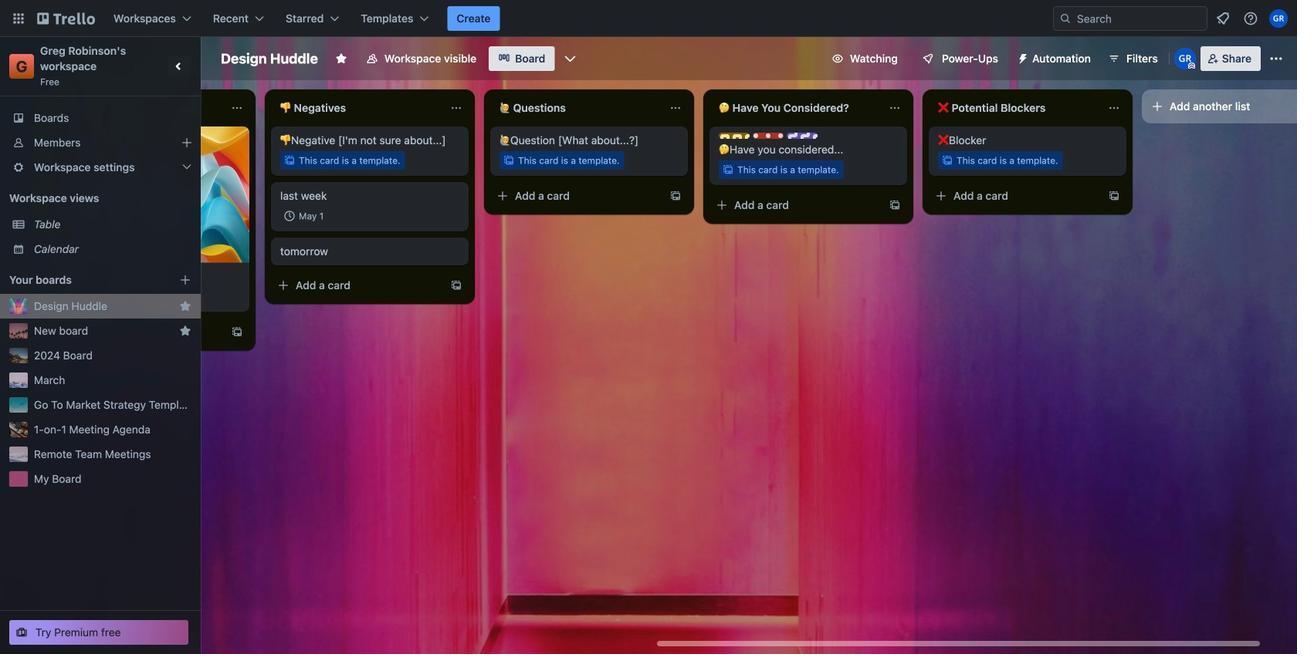 Task type: vqa. For each thing, say whether or not it's contained in the screenshot.
1st starred icon from the top of the page
yes



Task type: locate. For each thing, give the bounding box(es) containing it.
1 horizontal spatial greg robinson (gregrobinson96) image
[[1269, 9, 1288, 28]]

0 horizontal spatial greg robinson (gregrobinson96) image
[[1174, 48, 1196, 69]]

None text field
[[490, 96, 663, 120]]

None checkbox
[[280, 207, 328, 225]]

2 starred icon image from the top
[[179, 325, 191, 337]]

greg robinson (gregrobinson96) image
[[1269, 9, 1288, 28], [1174, 48, 1196, 69]]

0 vertical spatial starred icon image
[[179, 300, 191, 313]]

1 vertical spatial starred icon image
[[179, 325, 191, 337]]

starred icon image
[[179, 300, 191, 313], [179, 325, 191, 337]]

show menu image
[[1269, 51, 1284, 66]]

workspace navigation collapse icon image
[[168, 56, 190, 77]]

sm image
[[1011, 46, 1032, 68]]

star or unstar board image
[[335, 53, 347, 65]]

open information menu image
[[1243, 11, 1258, 26]]

None text field
[[52, 96, 225, 120], [271, 96, 444, 120], [710, 96, 882, 120], [929, 96, 1102, 120], [52, 96, 225, 120], [271, 96, 444, 120], [710, 96, 882, 120], [929, 96, 1102, 120]]

search image
[[1059, 12, 1072, 25]]

0 vertical spatial greg robinson (gregrobinson96) image
[[1269, 9, 1288, 28]]

customize views image
[[562, 51, 578, 66]]

color: purple, title: none image
[[787, 133, 818, 139]]

greg robinson (gregrobinson96) image right open information menu image
[[1269, 9, 1288, 28]]

create from template… image
[[669, 190, 682, 202], [1108, 190, 1120, 202], [889, 199, 901, 212], [231, 326, 243, 339]]

1 vertical spatial greg robinson (gregrobinson96) image
[[1174, 48, 1196, 69]]

greg robinson (gregrobinson96) image down search field
[[1174, 48, 1196, 69]]

color: red, title: none image
[[753, 133, 784, 139]]

color: yellow, title: none image
[[719, 133, 750, 139]]

Search field
[[1072, 8, 1207, 29]]



Task type: describe. For each thing, give the bounding box(es) containing it.
back to home image
[[37, 6, 95, 31]]

0 notifications image
[[1214, 9, 1232, 28]]

create from template… image
[[450, 279, 462, 292]]

add board image
[[179, 274, 191, 286]]

Board name text field
[[213, 46, 326, 71]]

1 starred icon image from the top
[[179, 300, 191, 313]]

this member is an admin of this board. image
[[1188, 63, 1195, 69]]

your boards with 8 items element
[[9, 271, 156, 290]]

greg robinson (gregrobinson96) image inside primary element
[[1269, 9, 1288, 28]]

primary element
[[0, 0, 1297, 37]]



